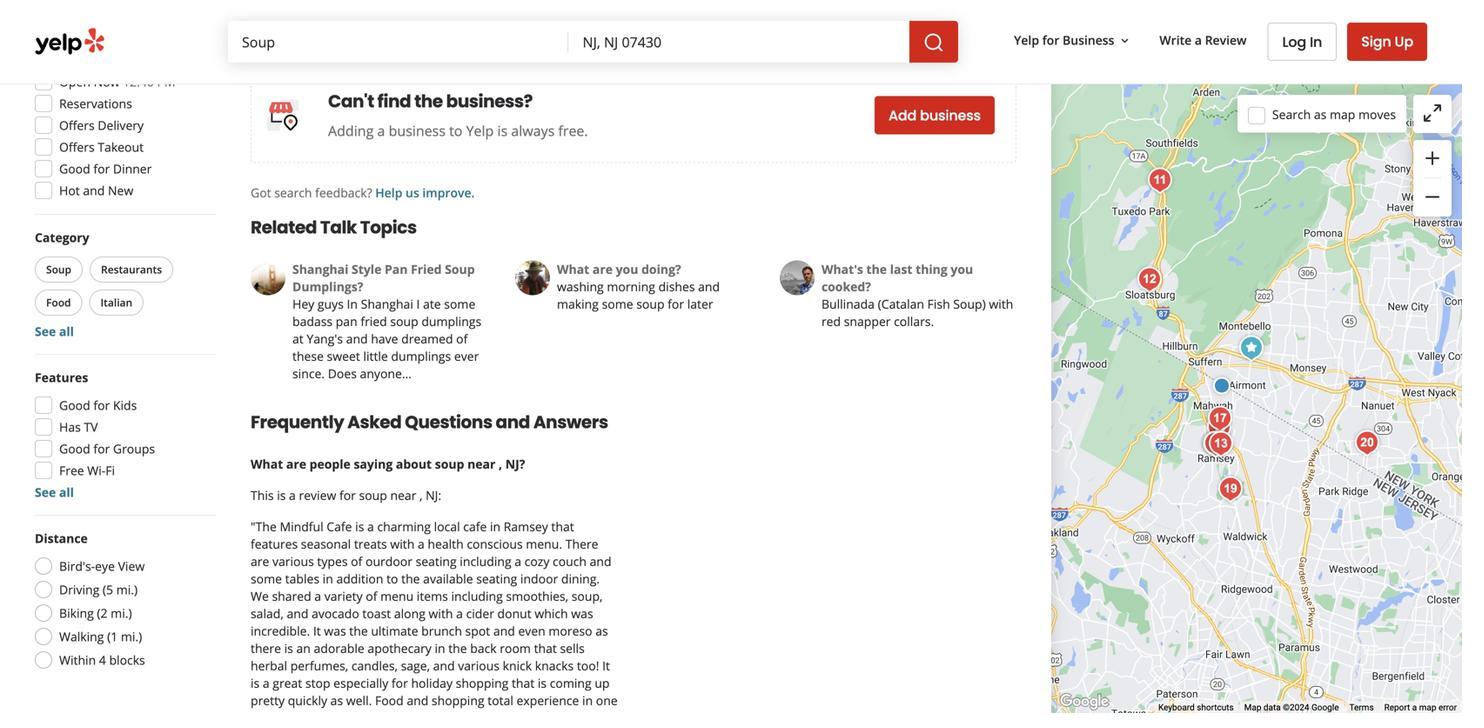 Task type: vqa. For each thing, say whether or not it's contained in the screenshot.
See All within Features group
yes



Task type: describe. For each thing, give the bounding box(es) containing it.
cute
[[251, 710, 275, 714]]

the down brunch
[[449, 641, 467, 657]]

business?
[[446, 89, 533, 114]]

cafe diem image
[[1350, 426, 1385, 461]]

and down 'donut'
[[494, 623, 515, 640]]

since.
[[293, 366, 325, 382]]

pm
[[157, 74, 175, 90]]

2 vertical spatial as
[[331, 693, 343, 710]]

search
[[274, 185, 312, 201]]

a inside can't find the business? adding a business to yelp is always free.
[[377, 121, 385, 140]]

now
[[94, 74, 120, 90]]

menu.
[[526, 536, 563, 553]]

available
[[423, 571, 473, 588]]

0 horizontal spatial various
[[273, 554, 314, 570]]

is right cafe
[[355, 519, 364, 535]]

soup down saying
[[359, 488, 387, 504]]

incredible.
[[251, 623, 310, 640]]

add business
[[889, 106, 981, 125]]

last
[[890, 261, 913, 278]]

for left kids
[[93, 397, 110, 414]]

features
[[35, 370, 88, 386]]

driving (5 mi.)
[[59, 582, 138, 599]]

friendly
[[415, 710, 458, 714]]

lotito's deli & bakery image
[[1202, 411, 1237, 445]]

a up treats
[[367, 519, 374, 535]]

none field the things to do, nail salons, plumbers
[[228, 21, 569, 63]]

what's the last thing you cooked? bullinada (catalan fish soup) with red snapper collars.
[[822, 261, 1014, 330]]

page: 8 element
[[439, 0, 447, 19]]

what's
[[822, 261, 864, 278]]

soup,
[[572, 589, 603, 605]]

within
[[59, 653, 96, 669]]

mi.) for biking (2 mi.)
[[111, 606, 132, 622]]

menu
[[381, 589, 414, 605]]

takeout
[[98, 139, 144, 155]]

a left cider
[[456, 606, 463, 623]]

keyboard shortcuts
[[1159, 703, 1234, 714]]

good for dinner
[[59, 161, 152, 177]]

zoom in image
[[1423, 148, 1444, 169]]

of for dreamed
[[456, 331, 468, 347]]

hot and new
[[59, 182, 133, 199]]

got
[[251, 185, 271, 201]]

write a review link
[[1153, 24, 1254, 56]]

dumplings?
[[293, 279, 363, 295]]

2 vertical spatial that
[[512, 676, 535, 692]]

ate
[[423, 296, 441, 313]]

well.
[[346, 693, 372, 710]]

0 vertical spatial was
[[571, 606, 593, 623]]

0 horizontal spatial shanghai
[[293, 261, 349, 278]]

map for error
[[1420, 703, 1437, 714]]

along
[[394, 606, 426, 623]]

frequently
[[251, 411, 344, 435]]

allendale mediterranean grill image
[[1214, 472, 1248, 507]]

shanghai style pan fried soup dumplings? link
[[293, 261, 475, 295]]

super
[[379, 710, 412, 714]]

next image
[[478, 0, 499, 19]]

walking (1 mi.)
[[59, 629, 142, 646]]

topics
[[360, 216, 417, 240]]

is right the this on the bottom of the page
[[277, 488, 286, 504]]

to inside can't find the business? adding a business to yelp is always free.
[[449, 121, 463, 140]]

1 horizontal spatial as
[[596, 623, 608, 640]]

address, neighborhood, city, state or zip text field
[[569, 21, 910, 63]]

total
[[488, 693, 514, 710]]

the mindful cafe image
[[1204, 427, 1239, 462]]

business
[[1063, 32, 1115, 48]]

mi.) for driving (5 mi.)
[[116, 582, 138, 599]]

adding
[[328, 121, 374, 140]]

things to do, nail salons, plumbers text field
[[228, 21, 569, 63]]

write
[[1160, 32, 1192, 48]]

distance
[[35, 531, 88, 547]]

have
[[371, 331, 398, 347]]

reservations
[[59, 95, 132, 112]]

there
[[251, 641, 281, 657]]

within 4 blocks
[[59, 653, 145, 669]]

the
[[315, 710, 336, 714]]

soup button
[[35, 257, 83, 283]]

greek city image
[[1203, 402, 1238, 437]]

(5
[[103, 582, 113, 599]]

groups
[[113, 441, 155, 458]]

see all for category
[[35, 323, 74, 340]]

keyboard
[[1159, 703, 1195, 714]]

what for what are people saying about soup near , nj?
[[251, 456, 283, 473]]

tables
[[285, 571, 320, 588]]

related talk topics
[[251, 216, 417, 240]]

1 horizontal spatial of
[[366, 589, 377, 605]]

is up experience
[[538, 676, 547, 692]]

fi
[[106, 463, 115, 479]]

you inside what's the last thing you cooked? bullinada (catalan fish soup) with red snapper collars.
[[951, 261, 974, 278]]

terms link
[[1350, 703, 1374, 714]]

i
[[417, 296, 420, 313]]

hot
[[59, 182, 80, 199]]

frequently asked questions and answers
[[251, 411, 608, 435]]

some inside "the mindful cafe is a charming local cafe in ramsey that features seasonal treats with a health conscious menu. there are various types of ourdoor seating including a cozy couch and some tables in addition to the available seating indoor dining. we shared a variety of menu items including smoothies, soup, salad, and avocado toast along with a cider donut which was incredible. it was the ultimate brunch spot and even moreso as there is an adorable apothecary in the back room that sells herbal perfumes, candles, sage, and various knick knacks too! it is a great stop especially for holiday shopping that is coming up pretty quickly as well. food and shopping total experience in one cute place. the staff is super friendly and the food was
[[251, 571, 282, 588]]

cozy
[[525, 554, 550, 570]]

shanghai style pan fried soup dumplings? hey guys  in shanghai i ate some badass pan fried soup dumplings at yang's and have dreamed of these sweet little dumplings ever since. does anyone…
[[293, 261, 482, 382]]

suggested
[[35, 46, 97, 62]]

fried
[[361, 313, 387, 330]]

soup inside button
[[46, 263, 71, 277]]

dinner
[[113, 161, 152, 177]]

distance option group
[[30, 530, 216, 675]]

page: 7 element
[[417, 0, 425, 19]]

moves
[[1359, 106, 1397, 123]]

16 chevron down v2 image
[[1118, 34, 1132, 48]]

what for what are you doing? washing morning dishes and making some soup for later
[[557, 261, 590, 278]]

dreamed
[[401, 331, 453, 347]]

sign up link
[[1348, 23, 1428, 61]]

improve.
[[423, 185, 475, 201]]

a left review
[[289, 488, 296, 504]]

1 horizontal spatial it
[[603, 658, 610, 675]]

search image
[[924, 32, 945, 53]]

2 vertical spatial with
[[429, 606, 453, 623]]

a up pretty
[[263, 676, 270, 692]]

1 horizontal spatial various
[[458, 658, 500, 675]]

offers for offers delivery
[[59, 117, 95, 134]]

and up holiday
[[433, 658, 455, 675]]

, for nj?
[[499, 456, 502, 473]]

all for features
[[59, 485, 74, 501]]

0 horizontal spatial it
[[313, 623, 321, 640]]

food inside "the mindful cafe is a charming local cafe in ramsey that features seasonal treats with a health conscious menu. there are various types of ourdoor seating including a cozy couch and some tables in addition to the available seating indoor dining. we shared a variety of menu items including smoothies, soup, salad, and avocado toast along with a cider donut which was incredible. it was the ultimate brunch spot and even moreso as there is an adorable apothecary in the back room that sells herbal perfumes, candles, sage, and various knick knacks too! it is a great stop especially for holiday shopping that is coming up pretty quickly as well. food and shopping total experience in one cute place. the staff is super friendly and the food was
[[375, 693, 404, 710]]

1 vertical spatial shopping
[[432, 693, 485, 710]]

about
[[396, 456, 432, 473]]

items
[[417, 589, 448, 605]]

page: 1 element
[[281, 0, 289, 19]]

report a map error
[[1385, 703, 1457, 714]]

a right report
[[1413, 703, 1418, 714]]

badass
[[293, 313, 333, 330]]

soup inside shanghai style pan fried soup dumplings? hey guys  in shanghai i ate some badass pan fried soup dumplings at yang's and have dreamed of these sweet little dumplings ever since. does anyone…
[[445, 261, 475, 278]]

category group
[[31, 229, 216, 340]]

tv
[[84, 419, 98, 436]]

doing?
[[642, 261, 681, 278]]

us
[[406, 185, 419, 201]]

always
[[511, 121, 555, 140]]

1 vertical spatial dumplings
[[391, 348, 451, 365]]

"the
[[251, 519, 277, 535]]

to inside "the mindful cafe is a charming local cafe in ramsey that features seasonal treats with a health conscious menu. there are various types of ourdoor seating including a cozy couch and some tables in addition to the available seating indoor dining. we shared a variety of menu items including smoothies, soup, salad, and avocado toast along with a cider donut which was incredible. it was the ultimate brunch spot and even moreso as there is an adorable apothecary in the back room that sells herbal perfumes, candles, sage, and various knick knacks too! it is a great stop especially for holiday shopping that is coming up pretty quickly as well. food and shopping total experience in one cute place. the staff is super friendly and the food was
[[387, 571, 398, 588]]

driving
[[59, 582, 99, 599]]

in down brunch
[[435, 641, 445, 657]]

page: 2 element
[[296, 0, 319, 21]]

there
[[566, 536, 599, 553]]

blocks
[[109, 653, 145, 669]]

search
[[1273, 106, 1311, 123]]

soup inside what are you doing? washing morning dishes and making some soup for later
[[637, 296, 665, 313]]

are inside "the mindful cafe is a charming local cafe in ramsey that features seasonal treats with a health conscious menu. there are various types of ourdoor seating including a cozy couch and some tables in addition to the available seating indoor dining. we shared a variety of menu items including smoothies, soup, salad, and avocado toast along with a cider donut which was incredible. it was the ultimate brunch spot and even moreso as there is an adorable apothecary in the back room that sells herbal perfumes, candles, sage, and various knick knacks too! it is a great stop especially for holiday shopping that is coming up pretty quickly as well. food and shopping total experience in one cute place. the staff is super friendly and the food was
[[251, 554, 269, 570]]

in left one in the bottom of the page
[[582, 693, 593, 710]]

you inside what are you doing? washing morning dishes and making some soup for later
[[616, 261, 639, 278]]

with inside what's the last thing you cooked? bullinada (catalan fish soup) with red snapper collars.
[[989, 296, 1014, 313]]

yelp inside "button"
[[1014, 32, 1040, 48]]

sells
[[560, 641, 585, 657]]

sweet
[[327, 348, 360, 365]]

panera bread image
[[1235, 331, 1269, 366]]

soup)
[[954, 296, 986, 313]]

1 horizontal spatial business
[[920, 106, 981, 125]]

page: 5 element
[[371, 0, 379, 19]]

cafe
[[327, 519, 352, 535]]

of for types
[[351, 554, 363, 570]]

washing
[[557, 279, 604, 295]]

knacks
[[535, 658, 574, 675]]

a down tables
[[315, 589, 321, 605]]

page: 3 element
[[326, 0, 334, 19]]

for inside what are you doing? washing morning dishes and making some soup for later
[[668, 296, 684, 313]]

good for good for dinner
[[59, 161, 90, 177]]

see all for features
[[35, 485, 74, 501]]

in down types
[[323, 571, 333, 588]]

health
[[428, 536, 464, 553]]

a down charming
[[418, 536, 425, 553]]

free
[[59, 463, 84, 479]]

report
[[1385, 703, 1411, 714]]



Task type: locate. For each thing, give the bounding box(es) containing it.
0 vertical spatial yelp
[[1014, 32, 1040, 48]]

this
[[251, 488, 274, 504]]

0 horizontal spatial to
[[387, 571, 398, 588]]

1 vertical spatial map
[[1420, 703, 1437, 714]]

1 horizontal spatial was
[[571, 606, 593, 623]]

near for nj:
[[390, 488, 417, 504]]

see all button down 'food' button
[[35, 323, 74, 340]]

0 vertical spatial including
[[460, 554, 512, 570]]

the down toast
[[349, 623, 368, 640]]

that up knacks
[[534, 641, 557, 657]]

place.
[[278, 710, 312, 714]]

has
[[59, 419, 81, 436]]

morano's gourmet market image
[[1198, 427, 1233, 462]]

in right log
[[1310, 32, 1323, 52]]

2 none field from the left
[[569, 21, 910, 63]]

2 you from the left
[[951, 261, 974, 278]]

features group
[[30, 369, 216, 501]]

soup down category
[[46, 263, 71, 277]]

see all down 'food' button
[[35, 323, 74, 340]]

2 horizontal spatial with
[[989, 296, 1014, 313]]

None search field
[[228, 21, 959, 63]]

cider
[[466, 606, 494, 623]]

some down morning
[[602, 296, 633, 313]]

see all button
[[35, 323, 74, 340], [35, 485, 74, 501]]

as up the
[[331, 693, 343, 710]]

are inside what are you doing? washing morning dishes and making some soup for later
[[593, 261, 613, 278]]

what up "washing"
[[557, 261, 590, 278]]

0 vertical spatial various
[[273, 554, 314, 570]]

1 vertical spatial as
[[596, 623, 608, 640]]

2 horizontal spatial of
[[456, 331, 468, 347]]

to down ourdoor
[[387, 571, 398, 588]]

see for features
[[35, 485, 56, 501]]

nj:
[[426, 488, 442, 504]]

some inside what are you doing? washing morning dishes and making some soup for later
[[602, 296, 633, 313]]

hey
[[293, 296, 315, 313]]

see all inside features "group"
[[35, 485, 74, 501]]

"the mindful cafe is a charming local cafe in ramsey that features seasonal treats with a health conscious menu. there are various types of ourdoor seating including a cozy couch and some tables in addition to the available seating indoor dining. we shared a variety of menu items including smoothies, soup, salad, and avocado toast along with a cider donut which was incredible. it was the ultimate brunch spot and even moreso as there is an adorable apothecary in the back room that sells herbal perfumes, candles, sage, and various knick knacks too! it is a great stop especially for holiday shopping that is coming up pretty quickly as well. food and shopping total experience in one cute place. the staff is super friendly and the food was
[[251, 519, 618, 714]]

map
[[1245, 703, 1262, 714]]

1 horizontal spatial are
[[286, 456, 306, 473]]

stop
[[305, 676, 330, 692]]

0 vertical spatial see all
[[35, 323, 74, 340]]

dumplings down dreamed
[[391, 348, 451, 365]]

1 all from the top
[[59, 323, 74, 340]]

page: 9 element
[[462, 0, 470, 19]]

2 vertical spatial are
[[251, 554, 269, 570]]

and down there
[[590, 554, 612, 570]]

1 horizontal spatial what
[[557, 261, 590, 278]]

shopping up total
[[456, 676, 509, 692]]

see inside features "group"
[[35, 485, 56, 501]]

zoom out image
[[1423, 187, 1444, 208]]

all for category
[[59, 323, 74, 340]]

1 see all from the top
[[35, 323, 74, 340]]

for up wi-
[[93, 441, 110, 458]]

some up we
[[251, 571, 282, 588]]

1 vertical spatial including
[[451, 589, 503, 605]]

2 vertical spatial good
[[59, 441, 90, 458]]

food up 'super'
[[375, 693, 404, 710]]

good inside suggested group
[[59, 161, 90, 177]]

see all inside category group
[[35, 323, 74, 340]]

business down find
[[389, 121, 446, 140]]

and up nj?
[[496, 411, 530, 435]]

giovanna's cafe image
[[1199, 428, 1234, 463]]

for right review
[[340, 488, 356, 504]]

1 horizontal spatial ,
[[499, 456, 502, 473]]

is left an
[[284, 641, 293, 657]]

all down 'food' button
[[59, 323, 74, 340]]

google
[[1312, 703, 1340, 714]]

near left nj:
[[390, 488, 417, 504]]

0 vertical spatial it
[[313, 623, 321, 640]]

bird's-eye view
[[59, 559, 145, 575]]

add business link
[[875, 96, 995, 135]]

open
[[59, 74, 90, 90]]

1 vertical spatial near
[[390, 488, 417, 504]]

2 all from the top
[[59, 485, 74, 501]]

some right ate
[[444, 296, 476, 313]]

business right add
[[920, 106, 981, 125]]

1 vertical spatial that
[[534, 641, 557, 657]]

and up later on the top left
[[698, 279, 720, 295]]

sushiville image
[[1133, 263, 1167, 297]]

seating down 'conscious'
[[476, 571, 517, 588]]

all
[[59, 323, 74, 340], [59, 485, 74, 501]]

it down avocado at the bottom of the page
[[313, 623, 321, 640]]

was down avocado at the bottom of the page
[[324, 623, 346, 640]]

what up the this on the bottom of the page
[[251, 456, 283, 473]]

2 see all button from the top
[[35, 485, 74, 501]]

business inside can't find the business? adding a business to yelp is always free.
[[389, 121, 446, 140]]

and inside shanghai style pan fried soup dumplings? hey guys  in shanghai i ate some badass pan fried soup dumplings at yang's and have dreamed of these sweet little dumplings ever since. does anyone…
[[346, 331, 368, 347]]

, left nj?
[[499, 456, 502, 473]]

offers down "offers delivery"
[[59, 139, 95, 155]]

can't find the business? adding a business to yelp is always free.
[[328, 89, 588, 140]]

, for nj:
[[420, 488, 423, 504]]

report a map error link
[[1385, 703, 1457, 714]]

is left always on the top left of the page
[[498, 121, 508, 140]]

1 horizontal spatial food
[[375, 693, 404, 710]]

local
[[434, 519, 460, 535]]

especially
[[334, 676, 389, 692]]

kids
[[113, 397, 137, 414]]

in inside log in link
[[1310, 32, 1323, 52]]

0 horizontal spatial you
[[616, 261, 639, 278]]

near for nj?
[[468, 456, 496, 473]]

all inside features "group"
[[59, 485, 74, 501]]

up
[[1395, 32, 1414, 51]]

delivery
[[98, 117, 144, 134]]

help us improve. button
[[375, 185, 475, 201]]

mi.) right (1
[[121, 629, 142, 646]]

soup inside shanghai style pan fried soup dumplings? hey guys  in shanghai i ate some badass pan fried soup dumplings at yang's and have dreamed of these sweet little dumplings ever since. does anyone…
[[390, 313, 419, 330]]

review
[[299, 488, 336, 504]]

ultimate
[[371, 623, 418, 640]]

1 horizontal spatial map
[[1420, 703, 1437, 714]]

(catalan
[[878, 296, 925, 313]]

dishes
[[659, 279, 695, 295]]

0 vertical spatial food
[[46, 296, 71, 310]]

seating down 'health' on the left
[[416, 554, 457, 570]]

1 vertical spatial see
[[35, 485, 56, 501]]

1 horizontal spatial with
[[429, 606, 453, 623]]

saying
[[354, 456, 393, 473]]

0 vertical spatial shopping
[[456, 676, 509, 692]]

features
[[251, 536, 298, 553]]

of inside shanghai style pan fried soup dumplings? hey guys  in shanghai i ate some badass pan fried soup dumplings at yang's and have dreamed of these sweet little dumplings ever since. does anyone…
[[456, 331, 468, 347]]

soup right fried
[[445, 261, 475, 278]]

see inside category group
[[35, 323, 56, 340]]

0 vertical spatial in
[[1310, 32, 1323, 52]]

shopping up friendly
[[432, 693, 485, 710]]

3 good from the top
[[59, 441, 90, 458]]

1 good from the top
[[59, 161, 90, 177]]

what inside what are you doing? washing morning dishes and making some soup for later
[[557, 261, 590, 278]]

map for moves
[[1330, 106, 1356, 123]]

types
[[317, 554, 348, 570]]

all inside category group
[[59, 323, 74, 340]]

as right the moreso
[[596, 623, 608, 640]]

see
[[35, 323, 56, 340], [35, 485, 56, 501]]

yelp inside can't find the business? adding a business to yelp is always free.
[[466, 121, 494, 140]]

map
[[1330, 106, 1356, 123], [1420, 703, 1437, 714]]

and right hot
[[83, 182, 105, 199]]

and down shared
[[287, 606, 309, 623]]

0 horizontal spatial what
[[251, 456, 283, 473]]

smyrna mediterranean cafe & grill image
[[1199, 427, 1234, 462]]

0 horizontal spatial ,
[[420, 488, 423, 504]]

cooked?
[[822, 279, 871, 295]]

0 vertical spatial offers
[[59, 117, 95, 134]]

search as map moves
[[1273, 106, 1397, 123]]

1 vertical spatial yelp
[[466, 121, 494, 140]]

2 see all from the top
[[35, 485, 74, 501]]

are for you
[[593, 261, 613, 278]]

food inside button
[[46, 296, 71, 310]]

map region
[[945, 0, 1463, 714]]

suggested group
[[30, 45, 216, 205]]

1 see all button from the top
[[35, 323, 74, 340]]

page: 4 element
[[349, 0, 357, 19]]

snapper
[[844, 313, 891, 330]]

page: 6 element
[[394, 0, 402, 19]]

0 vertical spatial as
[[1315, 106, 1327, 123]]

mi.) right (2
[[111, 606, 132, 622]]

0 vertical spatial shanghai
[[293, 261, 349, 278]]

google image
[[1056, 691, 1113, 714]]

eye
[[95, 559, 115, 575]]

with
[[989, 296, 1014, 313], [390, 536, 415, 553], [429, 606, 453, 623]]

was down soup,
[[571, 606, 593, 623]]

good up the has tv
[[59, 397, 90, 414]]

1 horizontal spatial some
[[444, 296, 476, 313]]

0 vertical spatial mi.)
[[116, 582, 138, 599]]

and inside suggested group
[[83, 182, 105, 199]]

0 vertical spatial good
[[59, 161, 90, 177]]

we
[[251, 589, 269, 605]]

2 good from the top
[[59, 397, 90, 414]]

these
[[293, 348, 324, 365]]

1 vertical spatial of
[[351, 554, 363, 570]]

dumplings down ate
[[422, 313, 482, 330]]

good up hot
[[59, 161, 90, 177]]

2 vertical spatial mi.)
[[121, 629, 142, 646]]

italian
[[101, 296, 132, 310]]

0 horizontal spatial some
[[251, 571, 282, 588]]

is up pretty
[[251, 676, 260, 692]]

are for people
[[286, 456, 306, 473]]

the inside what's the last thing you cooked? bullinada (catalan fish soup) with red snapper collars.
[[867, 261, 887, 278]]

0 vertical spatial that
[[551, 519, 574, 535]]

1 horizontal spatial soup
[[445, 261, 475, 278]]

morning
[[607, 279, 656, 295]]

for inside "the mindful cafe is a charming local cafe in ramsey that features seasonal treats with a health conscious menu. there are various types of ourdoor seating including a cozy couch and some tables in addition to the available seating indoor dining. we shared a variety of menu items including smoothies, soup, salad, and avocado toast along with a cider donut which was incredible. it was the ultimate brunch spot and even moreso as there is an adorable apothecary in the back room that sells herbal perfumes, candles, sage, and various knick knacks too! it is a great stop especially for holiday shopping that is coming up pretty quickly as well. food and shopping total experience in one cute place. the staff is super friendly and the food was
[[392, 676, 408, 692]]

1 horizontal spatial you
[[951, 261, 974, 278]]

including up cider
[[451, 589, 503, 605]]

1 see from the top
[[35, 323, 56, 340]]

0 vertical spatial see
[[35, 323, 56, 340]]

0 vertical spatial dumplings
[[422, 313, 482, 330]]

as right search
[[1315, 106, 1327, 123]]

1 none field from the left
[[228, 21, 569, 63]]

0 vertical spatial with
[[989, 296, 1014, 313]]

0 vertical spatial see all button
[[35, 323, 74, 340]]

and down pan
[[346, 331, 368, 347]]

0 horizontal spatial seating
[[416, 554, 457, 570]]

0 horizontal spatial soup
[[46, 263, 71, 277]]

1 horizontal spatial near
[[468, 456, 496, 473]]

1 horizontal spatial to
[[449, 121, 463, 140]]

business
[[920, 106, 981, 125], [389, 121, 446, 140]]

1 horizontal spatial in
[[1310, 32, 1323, 52]]

good up the free
[[59, 441, 90, 458]]

for inside "button"
[[1043, 32, 1060, 48]]

for down dishes
[[668, 296, 684, 313]]

0 horizontal spatial in
[[347, 296, 358, 313]]

see all button for features
[[35, 485, 74, 501]]

dottie audrey's bakery kitchen image
[[1143, 163, 1178, 198]]

0 horizontal spatial map
[[1330, 106, 1356, 123]]

with up brunch
[[429, 606, 453, 623]]

a left cozy
[[515, 554, 522, 570]]

little
[[363, 348, 388, 365]]

various up tables
[[273, 554, 314, 570]]

map left moves
[[1330, 106, 1356, 123]]

see all button for category
[[35, 323, 74, 340]]

0 vertical spatial of
[[456, 331, 468, 347]]

mi.) for walking (1 mi.)
[[121, 629, 142, 646]]

guys
[[318, 296, 344, 313]]

experience
[[517, 693, 579, 710]]

1 vertical spatial various
[[458, 658, 500, 675]]

in
[[1310, 32, 1323, 52], [347, 296, 358, 313]]

and up friendly
[[407, 693, 429, 710]]

that up menu.
[[551, 519, 574, 535]]

restaurants
[[101, 263, 162, 277]]

mindful
[[280, 519, 324, 535]]

0 vertical spatial all
[[59, 323, 74, 340]]

free wi-fi
[[59, 463, 115, 479]]

staff
[[339, 710, 364, 714]]

1 horizontal spatial shanghai
[[361, 296, 413, 313]]

of up ever at the left of the page
[[456, 331, 468, 347]]

1 vertical spatial what
[[251, 456, 283, 473]]

1 vertical spatial all
[[59, 485, 74, 501]]

got search feedback? help us improve.
[[251, 185, 475, 201]]

offers for offers takeout
[[59, 139, 95, 155]]

1 vertical spatial in
[[347, 296, 358, 313]]

and right friendly
[[461, 710, 483, 714]]

1 vertical spatial good
[[59, 397, 90, 414]]

the left "last"
[[867, 261, 887, 278]]

see all down the free
[[35, 485, 74, 501]]

good for good for groups
[[59, 441, 90, 458]]

thing
[[916, 261, 948, 278]]

has tv
[[59, 419, 98, 436]]

yelp down business?
[[466, 121, 494, 140]]

is down well.
[[367, 710, 376, 714]]

0 horizontal spatial was
[[324, 623, 346, 640]]

for down sage,
[[392, 676, 408, 692]]

seasonal
[[301, 536, 351, 553]]

keyboard shortcuts button
[[1159, 702, 1234, 714]]

yelp for business button
[[1007, 24, 1139, 56]]

1 vertical spatial was
[[324, 623, 346, 640]]

restaurants button
[[90, 257, 173, 283]]

group
[[1414, 140, 1452, 217]]

good for good for kids
[[59, 397, 90, 414]]

yelp for business
[[1014, 32, 1115, 48]]

1 horizontal spatial seating
[[476, 571, 517, 588]]

in up pan
[[347, 296, 358, 313]]

see up "distance"
[[35, 485, 56, 501]]

in up 'conscious'
[[490, 519, 501, 535]]

what are you doing? washing morning dishes and making some soup for later
[[557, 261, 720, 313]]

0 vertical spatial map
[[1330, 106, 1356, 123]]

the down total
[[486, 710, 505, 714]]

the inside can't find the business? adding a business to yelp is always free.
[[414, 89, 443, 114]]

1 vertical spatial food
[[375, 693, 404, 710]]

wi-
[[87, 463, 106, 479]]

1 vertical spatial ,
[[420, 488, 423, 504]]

a right "write"
[[1195, 32, 1202, 48]]

0 horizontal spatial food
[[46, 296, 71, 310]]

moreso
[[549, 623, 593, 640]]

1 vertical spatial seating
[[476, 571, 517, 588]]

previous image
[[252, 0, 273, 19]]

see all button down the free
[[35, 485, 74, 501]]

of up toast
[[366, 589, 377, 605]]

soup down i
[[390, 313, 419, 330]]

sign up
[[1362, 32, 1414, 51]]

map left error
[[1420, 703, 1437, 714]]

0 horizontal spatial with
[[390, 536, 415, 553]]

1 vertical spatial see all button
[[35, 485, 74, 501]]

in inside shanghai style pan fried soup dumplings? hey guys  in shanghai i ate some badass pan fried soup dumplings at yang's and have dreamed of these sweet little dumplings ever since. does anyone…
[[347, 296, 358, 313]]

0 vertical spatial seating
[[416, 554, 457, 570]]

1 vertical spatial with
[[390, 536, 415, 553]]

log in link
[[1268, 23, 1338, 61]]

0 vertical spatial near
[[468, 456, 496, 473]]

near
[[468, 456, 496, 473], [390, 488, 417, 504]]

1 offers from the top
[[59, 117, 95, 134]]

expand map image
[[1423, 103, 1444, 124]]

0 vertical spatial to
[[449, 121, 463, 140]]

including down 'conscious'
[[460, 554, 512, 570]]

0 horizontal spatial are
[[251, 554, 269, 570]]

biking (2 mi.)
[[59, 606, 132, 622]]

1 vertical spatial are
[[286, 456, 306, 473]]

sign
[[1362, 32, 1392, 51]]

1 vertical spatial shanghai
[[361, 296, 413, 313]]

with right soup)
[[989, 296, 1014, 313]]

2 horizontal spatial some
[[602, 296, 633, 313]]

candles,
[[352, 658, 398, 675]]

an
[[296, 641, 311, 657]]

none field address, neighborhood, city, state or zip
[[569, 21, 910, 63]]

see all button inside features "group"
[[35, 485, 74, 501]]

some inside shanghai style pan fried soup dumplings? hey guys  in shanghai i ate some badass pan fried soup dumplings at yang's and have dreamed of these sweet little dumplings ever since. does anyone…
[[444, 296, 476, 313]]

2 offers from the top
[[59, 139, 95, 155]]

0 horizontal spatial of
[[351, 554, 363, 570]]

see for category
[[35, 323, 56, 340]]

what are people saying about soup near , nj?
[[251, 456, 525, 473]]

0 vertical spatial are
[[593, 261, 613, 278]]

for down the offers takeout
[[93, 161, 110, 177]]

2 see from the top
[[35, 485, 56, 501]]

0 vertical spatial ,
[[499, 456, 502, 473]]

sage,
[[401, 658, 430, 675]]

offers down reservations
[[59, 117, 95, 134]]

near left nj?
[[468, 456, 496, 473]]

is inside can't find the business? adding a business to yelp is always free.
[[498, 121, 508, 140]]

which
[[535, 606, 568, 623]]

0 horizontal spatial yelp
[[466, 121, 494, 140]]

for inside suggested group
[[93, 161, 110, 177]]

soup
[[637, 296, 665, 313], [390, 313, 419, 330], [435, 456, 464, 473], [359, 488, 387, 504]]

are
[[593, 261, 613, 278], [286, 456, 306, 473], [251, 554, 269, 570]]

open now 12:40 pm
[[59, 74, 175, 90]]

all down the free
[[59, 485, 74, 501]]

2 horizontal spatial as
[[1315, 106, 1327, 123]]

1 you from the left
[[616, 261, 639, 278]]

soup up nj:
[[435, 456, 464, 473]]

data
[[1264, 703, 1281, 714]]

offers
[[59, 117, 95, 134], [59, 139, 95, 155]]

that down knick
[[512, 676, 535, 692]]

food
[[508, 710, 534, 714]]

1 vertical spatial offers
[[59, 139, 95, 155]]

error
[[1439, 703, 1457, 714]]

are up "washing"
[[593, 261, 613, 278]]

you right thing
[[951, 261, 974, 278]]

and inside what are you doing? washing morning dishes and making some soup for later
[[698, 279, 720, 295]]

, left nj:
[[420, 488, 423, 504]]

mi.) right (5
[[116, 582, 138, 599]]

ourdoor
[[366, 554, 413, 570]]

yelp left business
[[1014, 32, 1040, 48]]

2 vertical spatial of
[[366, 589, 377, 605]]

None field
[[228, 21, 569, 63], [569, 21, 910, 63]]

for
[[1043, 32, 1060, 48], [93, 161, 110, 177], [668, 296, 684, 313], [93, 397, 110, 414], [93, 441, 110, 458], [340, 488, 356, 504], [392, 676, 408, 692]]

shortcuts
[[1197, 703, 1234, 714]]

4
[[99, 653, 106, 669]]

the up menu
[[401, 571, 420, 588]]

1 horizontal spatial yelp
[[1014, 32, 1040, 48]]



